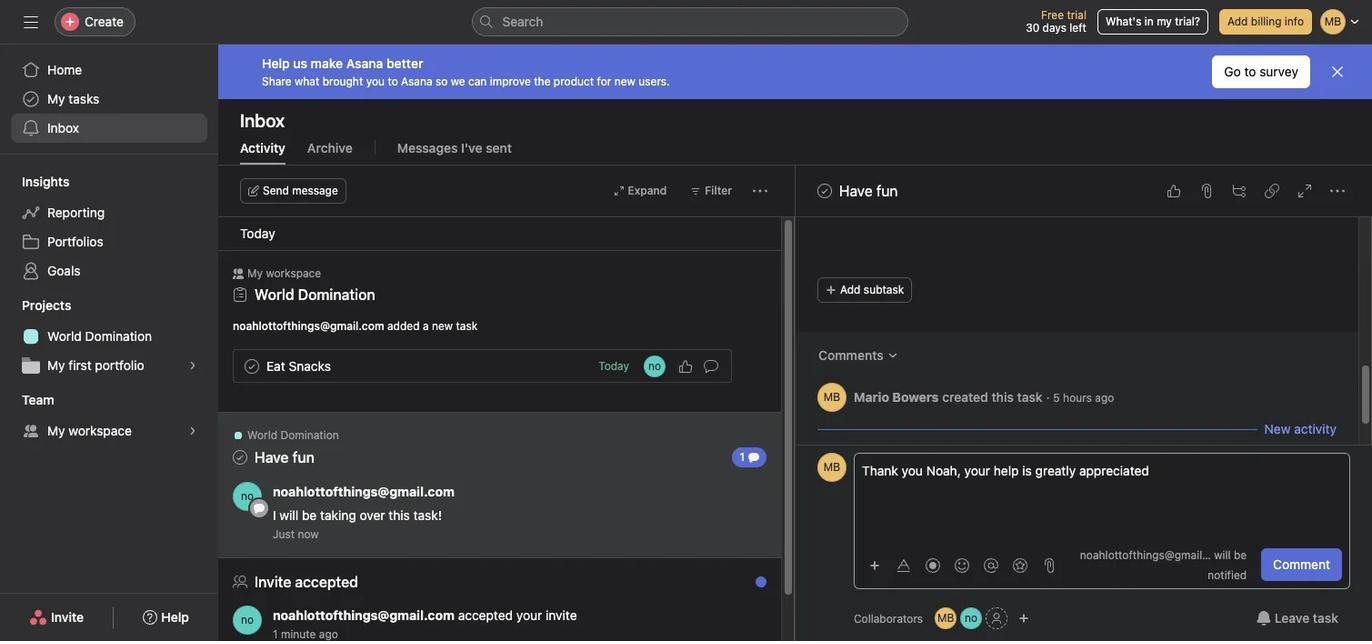Task type: locate. For each thing, give the bounding box(es) containing it.
inbox link
[[11, 114, 207, 143]]

1 vertical spatial will
[[1215, 549, 1231, 562]]

projects
[[22, 297, 71, 313]]

world domination
[[255, 287, 375, 303], [47, 328, 152, 344], [247, 428, 339, 442]]

insert an object image
[[870, 560, 881, 571]]

add
[[1228, 15, 1248, 28], [841, 283, 861, 297]]

help button
[[131, 601, 201, 634]]

goals
[[47, 263, 81, 278]]

mb button down record a video image
[[935, 608, 957, 630]]

1 noahlottofthings@gmail.com link from the top
[[273, 484, 455, 499]]

will up notified
[[1215, 549, 1231, 562]]

world up the have fun
[[247, 428, 278, 442]]

1 vertical spatial be
[[1234, 549, 1247, 562]]

add for add subtask
[[841, 283, 861, 297]]

0 vertical spatial you
[[366, 74, 385, 88]]

you left noah,
[[902, 463, 923, 478]]

new right for
[[615, 74, 636, 88]]

can
[[469, 74, 487, 88]]

0 vertical spatial noahlottofthings@gmail.com link
[[273, 484, 455, 499]]

new inside help us make asana better share what brought you to asana so we can improve the product for new users.
[[615, 74, 636, 88]]

free
[[1042, 8, 1064, 22]]

2 vertical spatial mb
[[938, 611, 955, 625]]

noahlottofthings@gmail.com link down "invite accepted"
[[273, 608, 455, 623]]

world domination up the have fun
[[247, 428, 339, 442]]

1 horizontal spatial add
[[1228, 15, 1248, 28]]

1 vertical spatial this
[[389, 508, 410, 523]]

world domination up noahlottofthings@gmail.com added a new task
[[255, 287, 375, 303]]

will inside noahlottofthings@gmail.com i will be taking over this task! just now
[[280, 508, 299, 523]]

brought
[[323, 74, 363, 88]]

eat
[[267, 358, 285, 373]]

banner
[[218, 45, 1373, 99]]

have
[[840, 183, 873, 199]]

1 vertical spatial world
[[47, 328, 82, 344]]

1 archive notification image from the top
[[747, 434, 761, 448]]

appreciated
[[1080, 463, 1150, 478]]

create button
[[55, 7, 136, 36]]

send
[[263, 184, 289, 197]]

0 horizontal spatial inbox
[[47, 120, 79, 136]]

my for my first portfolio link
[[47, 358, 65, 373]]

hide sidebar image
[[24, 15, 38, 29]]

my inside my first portfolio link
[[47, 358, 65, 373]]

0 vertical spatial new
[[615, 74, 636, 88]]

help for help
[[161, 609, 189, 625]]

help inside help us make asana better share what brought you to asana so we can improve the product for new users.
[[262, 55, 290, 71]]

comments
[[819, 348, 884, 363]]

noahlottofthings@gmail.com link up over at the bottom of the page
[[273, 484, 455, 499]]

message
[[292, 184, 338, 197]]

no inside have fun "dialog"
[[965, 611, 978, 625]]

0 vertical spatial mb button
[[818, 383, 847, 412]]

have fun
[[255, 449, 315, 466]]

no button left i
[[233, 482, 262, 511]]

1 vertical spatial add
[[841, 283, 861, 297]]

0 vertical spatial noahlottofthings@gmail.com
[[233, 319, 384, 333]]

full screen image
[[1298, 184, 1313, 198]]

invite
[[51, 609, 84, 625]]

0 horizontal spatial world domination link
[[11, 322, 207, 351]]

no button left 0 likes. click to like this task icon
[[644, 355, 666, 377]]

0 horizontal spatial my workspace
[[47, 423, 132, 438]]

task for new
[[456, 319, 478, 333]]

1 vertical spatial you
[[902, 463, 923, 478]]

snacks
[[289, 358, 331, 373]]

2 horizontal spatial task
[[1313, 610, 1339, 626]]

to
[[1245, 64, 1257, 79], [388, 74, 398, 88]]

appreciations image
[[1013, 558, 1028, 573]]

projects button
[[0, 297, 71, 315]]

at mention image
[[984, 558, 999, 573]]

new right a
[[432, 319, 453, 333]]

help us make asana better share what brought you to asana so we can improve the product for new users.
[[262, 55, 670, 88]]

more actions image
[[753, 184, 768, 198]]

mb left thank
[[824, 460, 841, 474]]

mario
[[854, 389, 890, 404]]

1 horizontal spatial you
[[902, 463, 923, 478]]

my inside my workspace link
[[47, 423, 65, 438]]

your
[[965, 463, 991, 478], [517, 608, 542, 623]]

world domination inside projects element
[[47, 328, 152, 344]]

search list box
[[472, 7, 908, 36]]

1 horizontal spatial today
[[599, 359, 630, 373]]

to inside help us make asana better share what brought you to asana so we can improve the product for new users.
[[388, 74, 398, 88]]

send message button
[[240, 178, 346, 204]]

create
[[85, 14, 124, 29]]

you down asana better
[[366, 74, 385, 88]]

new
[[615, 74, 636, 88], [432, 319, 453, 333]]

today left 0 likes. click to like this task icon
[[599, 359, 630, 373]]

30
[[1026, 21, 1040, 35]]

1 vertical spatial world domination link
[[11, 322, 207, 351]]

workspace up noahlottofthings@gmail.com added a new task
[[266, 267, 321, 280]]

home link
[[11, 55, 207, 85]]

go to survey button
[[1213, 55, 1311, 88]]

noahlottofthings@gmail.com accepted your invite
[[273, 608, 577, 623]]

0 vertical spatial help
[[262, 55, 290, 71]]

attachments: add a file to this task, have fun image
[[1200, 184, 1214, 198]]

0 vertical spatial add
[[1228, 15, 1248, 28]]

1 vertical spatial new
[[432, 319, 453, 333]]

taking
[[320, 508, 356, 523]]

survey
[[1260, 64, 1299, 79]]

noahlottofthings@gmail…
[[1081, 549, 1212, 562]]

0 likes. click to like this task image
[[679, 359, 693, 373]]

1 horizontal spatial your
[[965, 463, 991, 478]]

what's in my trial?
[[1106, 15, 1201, 28]]

1 vertical spatial domination
[[85, 328, 152, 344]]

world inside projects element
[[47, 328, 82, 344]]

will right i
[[280, 508, 299, 523]]

will inside noahlottofthings@gmail… will be notified
[[1215, 549, 1231, 562]]

0 vertical spatial your
[[965, 463, 991, 478]]

0 vertical spatial world domination
[[255, 287, 375, 303]]

my left tasks
[[47, 91, 65, 106]]

0 horizontal spatial today
[[240, 226, 275, 241]]

archive
[[307, 140, 353, 156]]

0 horizontal spatial help
[[161, 609, 189, 625]]

1 vertical spatial help
[[161, 609, 189, 625]]

0 vertical spatial be
[[302, 508, 317, 523]]

task for this
[[1018, 389, 1043, 404]]

main content
[[796, 0, 1359, 509]]

your left help
[[965, 463, 991, 478]]

filter button
[[683, 178, 740, 204]]

domination up noahlottofthings@gmail.com added a new task
[[298, 287, 375, 303]]

task right a
[[456, 319, 478, 333]]

users.
[[639, 74, 670, 88]]

main content containing comments
[[796, 0, 1359, 509]]

workspace
[[266, 267, 321, 280], [69, 423, 132, 438]]

mb button left mario
[[818, 383, 847, 412]]

2 vertical spatial world domination
[[247, 428, 339, 442]]

comment
[[1274, 557, 1331, 572]]

subtask
[[864, 283, 904, 297]]

your inside have fun "dialog"
[[965, 463, 991, 478]]

0 horizontal spatial be
[[302, 508, 317, 523]]

trial?
[[1176, 15, 1201, 28]]

world domination link
[[255, 287, 375, 303], [11, 322, 207, 351]]

comments button
[[807, 339, 910, 372]]

·
[[1047, 389, 1050, 404]]

task right 'leave'
[[1313, 610, 1339, 626]]

my inside my tasks link
[[47, 91, 65, 106]]

projects element
[[0, 289, 218, 384]]

1 vertical spatial your
[[517, 608, 542, 623]]

5
[[1054, 391, 1060, 404]]

task inside button
[[1313, 610, 1339, 626]]

1 horizontal spatial task
[[1018, 389, 1043, 404]]

to right 'go'
[[1245, 64, 1257, 79]]

no button
[[644, 355, 666, 377], [233, 482, 262, 511], [233, 606, 262, 635], [961, 608, 983, 630]]

1 horizontal spatial this
[[992, 389, 1014, 404]]

help for help us make asana better share what brought you to asana so we can improve the product for new users.
[[262, 55, 290, 71]]

noahlottofthings@gmail.com link for world domination
[[273, 484, 455, 499]]

mb button left thank
[[818, 453, 847, 482]]

filter
[[705, 184, 732, 197]]

mb left mario
[[824, 390, 841, 404]]

world up the first
[[47, 328, 82, 344]]

toolbar inside have fun "dialog"
[[862, 552, 1063, 578]]

portfolio
[[95, 358, 144, 373]]

0 vertical spatial world domination link
[[255, 287, 375, 303]]

1 vertical spatial mb button
[[818, 453, 847, 482]]

world domination link up noahlottofthings@gmail.com added a new task
[[255, 287, 375, 303]]

1 vertical spatial today
[[599, 359, 630, 373]]

1 vertical spatial workspace
[[69, 423, 132, 438]]

0 horizontal spatial this
[[389, 508, 410, 523]]

inbox up activity
[[240, 110, 285, 131]]

asana better
[[346, 55, 423, 71]]

task inside main content
[[1018, 389, 1043, 404]]

0 horizontal spatial you
[[366, 74, 385, 88]]

add inside main content
[[841, 283, 861, 297]]

2 vertical spatial task
[[1313, 610, 1339, 626]]

activity link
[[240, 140, 286, 165]]

workspace down my first portfolio
[[69, 423, 132, 438]]

2 vertical spatial noahlottofthings@gmail.com
[[273, 608, 455, 623]]

1 horizontal spatial help
[[262, 55, 290, 71]]

noahlottofthings@gmail.com i will be taking over this task! just now
[[273, 484, 455, 541]]

inbox down the my tasks at the top of page
[[47, 120, 79, 136]]

0 horizontal spatial to
[[388, 74, 398, 88]]

be up notified
[[1234, 549, 1247, 562]]

my for my tasks link
[[47, 91, 65, 106]]

1 vertical spatial noahlottofthings@gmail.com link
[[273, 608, 455, 623]]

what
[[295, 74, 320, 88]]

1 horizontal spatial to
[[1245, 64, 1257, 79]]

0 horizontal spatial workspace
[[69, 423, 132, 438]]

my workspace link
[[11, 417, 207, 446]]

greatly
[[1036, 463, 1076, 478]]

archive notification image
[[747, 434, 761, 448], [747, 579, 761, 594]]

1 vertical spatial task
[[1018, 389, 1043, 404]]

add or remove collaborators image
[[1019, 613, 1030, 624]]

1 horizontal spatial new
[[615, 74, 636, 88]]

0 vertical spatial domination
[[298, 287, 375, 303]]

expand button
[[605, 178, 675, 204]]

0 horizontal spatial task
[[456, 319, 478, 333]]

0 vertical spatial task
[[456, 319, 478, 333]]

noahlottofthings@gmail.com up over at the bottom of the page
[[273, 484, 455, 499]]

2 noahlottofthings@gmail.com link from the top
[[273, 608, 455, 623]]

Completed checkbox
[[814, 180, 836, 202]]

my left the first
[[47, 358, 65, 373]]

you inside have fun "dialog"
[[902, 463, 923, 478]]

1 horizontal spatial be
[[1234, 549, 1247, 562]]

be up 'now' in the bottom of the page
[[302, 508, 317, 523]]

created
[[943, 389, 989, 404]]

noahlottofthings@gmail.com link for invite accepted
[[273, 608, 455, 623]]

0 vertical spatial today
[[240, 226, 275, 241]]

0 vertical spatial archive notification image
[[747, 434, 761, 448]]

0 vertical spatial my workspace
[[247, 267, 321, 280]]

1 horizontal spatial workspace
[[266, 267, 321, 280]]

1 vertical spatial my workspace
[[47, 423, 132, 438]]

formatting image
[[897, 558, 912, 573]]

0 horizontal spatial add
[[841, 283, 861, 297]]

0 vertical spatial this
[[992, 389, 1014, 404]]

task left ·
[[1018, 389, 1043, 404]]

noahlottofthings@gmail.com up "snacks"
[[233, 319, 384, 333]]

help inside dropdown button
[[161, 609, 189, 625]]

today
[[240, 226, 275, 241], [599, 359, 630, 373]]

add left billing
[[1228, 15, 1248, 28]]

my workspace down send message button
[[247, 267, 321, 280]]

accepted
[[458, 608, 513, 623]]

my tasks link
[[11, 85, 207, 114]]

domination up the have fun
[[281, 428, 339, 442]]

today button
[[599, 359, 630, 373]]

today down send at left top
[[240, 226, 275, 241]]

add left subtask
[[841, 283, 861, 297]]

0 vertical spatial workspace
[[266, 267, 321, 280]]

world domination up my first portfolio
[[47, 328, 152, 344]]

you inside help us make asana better share what brought you to asana so we can improve the product for new users.
[[366, 74, 385, 88]]

0 horizontal spatial will
[[280, 508, 299, 523]]

noahlottofthings@gmail… will be notified
[[1081, 549, 1247, 582]]

leave task button
[[1245, 602, 1351, 635]]

noahlottofthings@gmail.com down "invite accepted"
[[273, 608, 455, 623]]

0 horizontal spatial your
[[517, 608, 542, 623]]

messages i've sent link
[[397, 140, 512, 165]]

world domination link up portfolio
[[11, 322, 207, 351]]

0 vertical spatial will
[[280, 508, 299, 523]]

your left invite
[[517, 608, 542, 623]]

domination up portfolio
[[85, 328, 152, 344]]

thank you noah, your help is greatly appreciated
[[862, 463, 1153, 478]]

no button left add or remove collaborators "image"
[[961, 608, 983, 630]]

my first portfolio
[[47, 358, 144, 373]]

this right over at the bottom of the page
[[389, 508, 410, 523]]

toolbar
[[862, 552, 1063, 578]]

2 vertical spatial world
[[247, 428, 278, 442]]

my down send at left top
[[247, 267, 263, 280]]

1 vertical spatial noahlottofthings@gmail.com
[[273, 484, 455, 499]]

will
[[280, 508, 299, 523], [1215, 549, 1231, 562]]

Completed checkbox
[[241, 355, 263, 377]]

world up eat
[[255, 287, 294, 303]]

help
[[262, 55, 290, 71], [161, 609, 189, 625]]

bowers
[[893, 389, 939, 404]]

my down team
[[47, 423, 65, 438]]

1 vertical spatial archive notification image
[[747, 579, 761, 594]]

this right the created
[[992, 389, 1014, 404]]

1 horizontal spatial will
[[1215, 549, 1231, 562]]

to down asana better
[[388, 74, 398, 88]]

1 vertical spatial world domination
[[47, 328, 152, 344]]

my workspace down team
[[47, 423, 132, 438]]

so
[[436, 74, 448, 88]]

no
[[649, 359, 661, 373], [241, 489, 254, 503], [965, 611, 978, 625], [241, 613, 254, 627]]

my for my workspace link
[[47, 423, 65, 438]]

we
[[451, 74, 465, 88]]

i
[[273, 508, 276, 523]]

this
[[992, 389, 1014, 404], [389, 508, 410, 523]]

0 horizontal spatial new
[[432, 319, 453, 333]]

mb down record a video image
[[938, 611, 955, 625]]

my tasks
[[47, 91, 99, 106]]



Task type: vqa. For each thing, say whether or not it's contained in the screenshot.
this to the left
yes



Task type: describe. For each thing, give the bounding box(es) containing it.
1 horizontal spatial world domination link
[[255, 287, 375, 303]]

copy task link image
[[1265, 184, 1280, 198]]

add to bookmarks image
[[718, 434, 732, 448]]

just
[[273, 528, 295, 541]]

attach a file or paste an image image
[[1043, 558, 1057, 573]]

leave
[[1275, 610, 1310, 626]]

2 vertical spatial mb button
[[935, 608, 957, 630]]

fun
[[877, 183, 898, 199]]

0 comments image
[[704, 359, 719, 373]]

0 likes. click to like this task image
[[1167, 184, 1182, 198]]

new activity
[[1265, 421, 1337, 437]]

goals link
[[11, 257, 207, 286]]

have fun dialog
[[796, 0, 1373, 641]]

1 horizontal spatial my workspace
[[247, 267, 321, 280]]

noahlottofthings@gmail.com for taking
[[273, 484, 455, 499]]

free trial 30 days left
[[1026, 8, 1087, 35]]

dismiss image
[[1331, 65, 1345, 79]]

reporting link
[[11, 198, 207, 227]]

domination inside projects element
[[85, 328, 152, 344]]

invite accepted
[[255, 574, 358, 590]]

trial
[[1067, 8, 1087, 22]]

notified
[[1208, 569, 1247, 582]]

leftcount image
[[749, 452, 760, 463]]

1 vertical spatial mb
[[824, 460, 841, 474]]

world domination link inside projects element
[[11, 322, 207, 351]]

completed image
[[241, 355, 263, 377]]

my first portfolio link
[[11, 351, 207, 380]]

2 vertical spatial domination
[[281, 428, 339, 442]]

over
[[360, 508, 385, 523]]

search
[[503, 14, 543, 29]]

thank
[[862, 463, 899, 478]]

task!
[[414, 508, 442, 523]]

first
[[69, 358, 92, 373]]

be inside noahlottofthings@gmail.com i will be taking over this task! just now
[[302, 508, 317, 523]]

add subtask image
[[1233, 184, 1247, 198]]

be inside noahlottofthings@gmail… will be notified
[[1234, 549, 1247, 562]]

activity
[[1295, 421, 1337, 437]]

noahlottofthings@gmail.com added a new task
[[233, 319, 478, 333]]

1 horizontal spatial inbox
[[240, 110, 285, 131]]

global element
[[0, 45, 218, 154]]

home
[[47, 62, 82, 77]]

activity
[[240, 140, 286, 156]]

i've
[[461, 140, 483, 156]]

comment button
[[1262, 549, 1343, 581]]

send message
[[263, 184, 338, 197]]

invite
[[546, 608, 577, 623]]

in
[[1145, 15, 1154, 28]]

a
[[423, 319, 429, 333]]

sent
[[486, 140, 512, 156]]

2 archive notification image from the top
[[747, 579, 761, 594]]

make
[[311, 55, 343, 71]]

portfolios
[[47, 234, 103, 249]]

asana
[[401, 74, 433, 88]]

added
[[388, 319, 420, 333]]

banner containing help us make asana better
[[218, 45, 1373, 99]]

teams element
[[0, 384, 218, 449]]

emoji image
[[955, 558, 970, 573]]

new
[[1265, 421, 1291, 437]]

see details, my first portfolio image
[[187, 360, 198, 371]]

search button
[[472, 7, 908, 36]]

this inside noahlottofthings@gmail.com i will be taking over this task! just now
[[389, 508, 410, 523]]

noah,
[[927, 463, 961, 478]]

team
[[22, 392, 54, 408]]

record a video image
[[926, 558, 941, 573]]

insights button
[[0, 173, 69, 191]]

now
[[298, 528, 319, 541]]

1
[[740, 450, 745, 464]]

go
[[1225, 64, 1241, 79]]

no button down "invite accepted"
[[233, 606, 262, 635]]

see details, my workspace image
[[187, 426, 198, 437]]

add billing info
[[1228, 15, 1304, 28]]

0 vertical spatial mb
[[824, 390, 841, 404]]

completed image
[[814, 180, 836, 202]]

billing
[[1252, 15, 1282, 28]]

insights element
[[0, 166, 218, 289]]

what's in my trial? button
[[1098, 9, 1209, 35]]

add for add billing info
[[1228, 15, 1248, 28]]

mario bowers link
[[854, 389, 939, 404]]

messages i've sent
[[397, 140, 512, 156]]

expand
[[628, 184, 667, 197]]

workspace inside teams element
[[69, 423, 132, 438]]

have fun
[[840, 183, 898, 199]]

insights
[[22, 174, 69, 189]]

portfolios link
[[11, 227, 207, 257]]

product
[[554, 74, 594, 88]]

invite button
[[17, 601, 96, 634]]

main content inside have fun "dialog"
[[796, 0, 1359, 509]]

add subtask button
[[818, 277, 913, 303]]

the
[[534, 74, 551, 88]]

collaborators
[[854, 612, 923, 625]]

this inside have fun "dialog"
[[992, 389, 1014, 404]]

0 vertical spatial world
[[255, 287, 294, 303]]

for
[[597, 74, 612, 88]]

archive link
[[307, 140, 353, 165]]

noahlottofthings@gmail.com for task
[[233, 319, 384, 333]]

add subtask
[[841, 283, 904, 297]]

days
[[1043, 21, 1067, 35]]

reporting
[[47, 205, 105, 220]]

to inside button
[[1245, 64, 1257, 79]]

inbox inside global element
[[47, 120, 79, 136]]

improve
[[490, 74, 531, 88]]

my workspace inside teams element
[[47, 423, 132, 438]]

info
[[1285, 15, 1304, 28]]

more actions for this task image
[[1331, 184, 1345, 198]]

hours
[[1063, 391, 1093, 404]]

add billing info button
[[1220, 9, 1313, 35]]

left
[[1070, 21, 1087, 35]]



